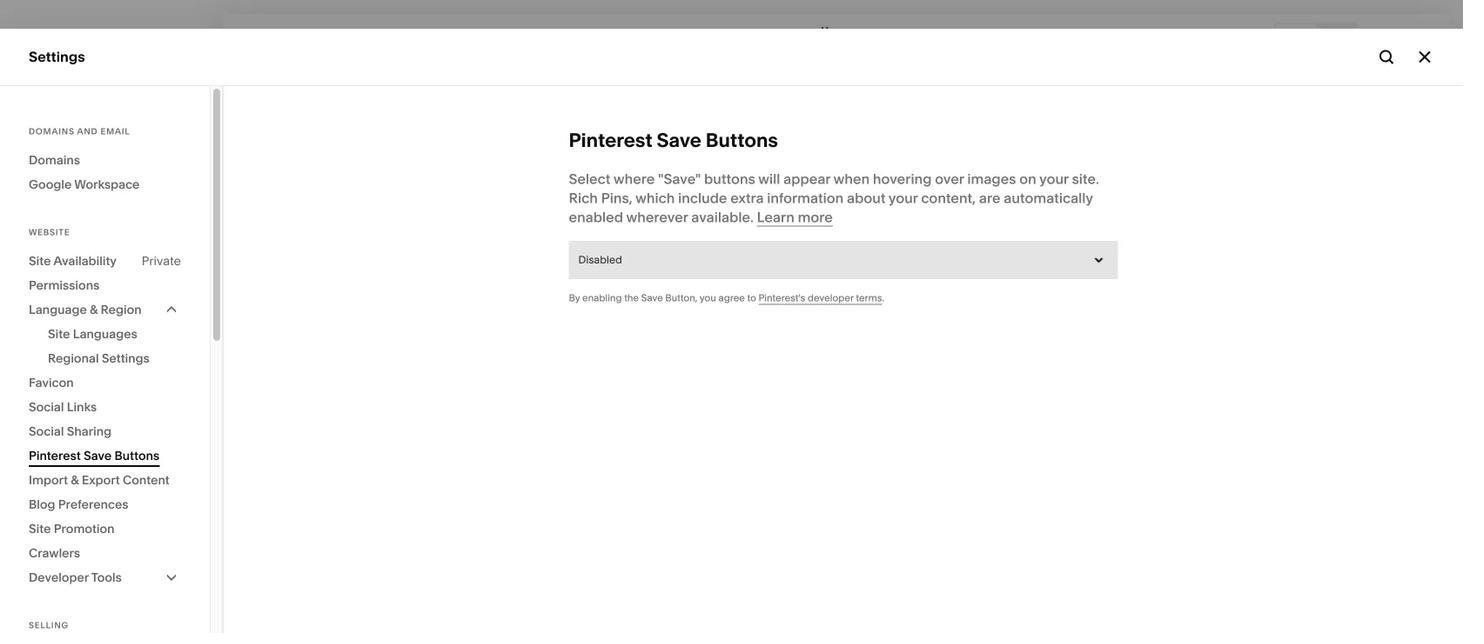 Task type: describe. For each thing, give the bounding box(es) containing it.
marketing
[[29, 170, 96, 187]]

import & export content
[[29, 473, 170, 488]]

developer tools link
[[29, 566, 181, 590]]

domains link
[[29, 148, 181, 172]]

include
[[678, 190, 727, 207]]

ben
[[69, 527, 89, 540]]

promotion
[[54, 522, 115, 537]]

and
[[77, 126, 98, 137]]

home
[[821, 24, 851, 37]]

by enabling the save button, you agree to pinterest's developer terms .
[[569, 293, 885, 304]]

0 vertical spatial settings
[[29, 48, 85, 65]]

enabled
[[569, 209, 623, 226]]

scheduling link
[[29, 262, 193, 282]]

information
[[767, 190, 844, 207]]

pinterest save buttons link
[[29, 444, 181, 468]]

0 horizontal spatial buttons
[[115, 449, 160, 464]]

site for site languages
[[48, 327, 70, 342]]

google workspace link
[[29, 172, 181, 197]]

library
[[70, 408, 116, 425]]

buttons
[[704, 171, 756, 188]]

analytics link
[[29, 231, 193, 251]]

0 horizontal spatial pinterest
[[29, 449, 81, 464]]

scheduling
[[29, 263, 104, 280]]

site promotion
[[29, 522, 115, 537]]

social links
[[29, 400, 97, 415]]

disabled
[[579, 254, 622, 266]]

select where "save" buttons will appear when hovering over images on your site. rich pins, which include extra information about your content, are automatically enabled wherever available.
[[569, 171, 1100, 226]]

crawlers
[[29, 546, 80, 561]]

private
[[142, 254, 181, 269]]

favicon
[[29, 376, 74, 391]]

& for language
[[90, 303, 98, 317]]

ben.nelson1980@gmail.com
[[69, 541, 208, 554]]

site promotion link
[[29, 517, 181, 542]]

google
[[29, 177, 72, 192]]

selling link
[[29, 138, 193, 158]]

you
[[700, 293, 717, 304]]

learn
[[757, 209, 795, 226]]

button,
[[666, 293, 698, 304]]

language & region button
[[29, 298, 181, 322]]

site languages link
[[48, 322, 181, 347]]

site for site promotion
[[29, 522, 51, 537]]

will
[[759, 171, 781, 188]]

images
[[968, 171, 1017, 188]]

regional settings link
[[48, 347, 181, 371]]

available.
[[692, 209, 754, 226]]

language & region link
[[29, 298, 181, 322]]

automatically
[[1004, 190, 1093, 207]]

languages
[[73, 327, 137, 342]]

where
[[614, 171, 655, 188]]

language & region
[[29, 303, 142, 317]]

content
[[123, 473, 170, 488]]

more
[[798, 209, 833, 226]]

"save"
[[658, 171, 701, 188]]

marketing link
[[29, 169, 193, 189]]

import
[[29, 473, 68, 488]]

save inside pinterest save buttons link
[[84, 449, 112, 464]]

0 horizontal spatial your
[[889, 190, 918, 207]]

developer
[[29, 571, 89, 586]]

blog preferences
[[29, 498, 128, 512]]

social links link
[[29, 395, 181, 420]]

over
[[935, 171, 965, 188]]

regional settings
[[48, 351, 150, 366]]

appear
[[784, 171, 831, 188]]

select
[[569, 171, 611, 188]]

the
[[625, 293, 639, 304]]

by
[[569, 293, 580, 304]]

social for social sharing
[[29, 424, 64, 439]]

developer tools button
[[29, 566, 181, 590]]

pinterest save buttons inside pinterest save buttons link
[[29, 449, 160, 464]]

analytics
[[29, 232, 90, 249]]

.
[[882, 293, 885, 304]]

2 selling from the top
[[29, 621, 69, 631]]

export
[[82, 473, 120, 488]]

which
[[636, 190, 675, 207]]



Task type: locate. For each thing, give the bounding box(es) containing it.
help
[[29, 470, 60, 487]]

1 domains from the top
[[29, 126, 75, 137]]

settings down site languages link
[[102, 351, 150, 366]]

site down language
[[48, 327, 70, 342]]

site down analytics
[[29, 254, 51, 269]]

sharing
[[67, 424, 112, 439]]

1 horizontal spatial buttons
[[706, 128, 778, 152]]

1 vertical spatial selling
[[29, 621, 69, 631]]

save
[[657, 128, 702, 152], [641, 293, 663, 304], [84, 449, 112, 464]]

social down the social links
[[29, 424, 64, 439]]

tab list
[[1277, 24, 1357, 52]]

selling
[[29, 139, 74, 156], [29, 621, 69, 631]]

links
[[67, 400, 97, 415]]

1 horizontal spatial pinterest
[[569, 128, 653, 152]]

hovering
[[873, 171, 932, 188]]

language
[[29, 303, 87, 317]]

save up import & export content
[[84, 449, 112, 464]]

website
[[29, 227, 70, 238]]

availability
[[53, 254, 117, 269]]

domains left and
[[29, 126, 75, 137]]

help link
[[29, 469, 60, 488]]

pinterest's developer terms link
[[759, 293, 882, 305]]

pinterest save buttons down sharing
[[29, 449, 160, 464]]

pinterest up select
[[569, 128, 653, 152]]

& up site languages
[[90, 303, 98, 317]]

0 vertical spatial selling
[[29, 139, 74, 156]]

2 social from the top
[[29, 424, 64, 439]]

site languages
[[48, 327, 137, 342]]

developer
[[808, 293, 854, 304]]

settings inside regional settings link
[[102, 351, 150, 366]]

on
[[1020, 171, 1037, 188]]

1 horizontal spatial your
[[1040, 171, 1069, 188]]

save right the
[[641, 293, 663, 304]]

1 selling from the top
[[29, 139, 74, 156]]

0 vertical spatial buttons
[[706, 128, 778, 152]]

are
[[979, 190, 1001, 207]]

tools
[[91, 571, 122, 586]]

blog
[[29, 498, 55, 512]]

domains
[[29, 126, 75, 137], [29, 153, 80, 168]]

1 vertical spatial buttons
[[115, 449, 160, 464]]

social down favicon
[[29, 400, 64, 415]]

save up ""save""
[[657, 128, 702, 152]]

1 vertical spatial domains
[[29, 153, 80, 168]]

1 vertical spatial pinterest
[[29, 449, 81, 464]]

settings link
[[29, 438, 193, 459]]

0 vertical spatial domains
[[29, 126, 75, 137]]

crawlers link
[[29, 542, 181, 566]]

1 vertical spatial settings
[[102, 351, 150, 366]]

0 vertical spatial pinterest
[[569, 128, 653, 152]]

asset
[[29, 408, 66, 425]]

to
[[748, 293, 757, 304]]

& inside dropdown button
[[90, 303, 98, 317]]

import & export content link
[[29, 468, 181, 493]]

0 vertical spatial your
[[1040, 171, 1069, 188]]

pins,
[[601, 190, 633, 207]]

favicon link
[[29, 371, 181, 395]]

site down blog
[[29, 522, 51, 537]]

your up automatically
[[1040, 171, 1069, 188]]

workspace
[[74, 177, 140, 192]]

learn more
[[757, 209, 833, 226]]

extra
[[731, 190, 764, 207]]

asset library link
[[29, 408, 193, 428]]

&
[[90, 303, 98, 317], [71, 473, 79, 488]]

social sharing
[[29, 424, 112, 439]]

& for import
[[71, 473, 79, 488]]

0 vertical spatial pinterest save buttons
[[569, 128, 778, 152]]

1 horizontal spatial pinterest save buttons
[[569, 128, 778, 152]]

settings
[[29, 48, 85, 65], [102, 351, 150, 366], [29, 439, 83, 456]]

permissions
[[29, 278, 100, 293]]

when
[[834, 171, 870, 188]]

site
[[29, 254, 51, 269], [48, 327, 70, 342], [29, 522, 51, 537]]

1 vertical spatial pinterest save buttons
[[29, 449, 160, 464]]

ben nelson ben.nelson1980@gmail.com
[[69, 527, 208, 554]]

selling down developer
[[29, 621, 69, 631]]

terms
[[856, 293, 882, 304]]

0 vertical spatial social
[[29, 400, 64, 415]]

developer tools
[[29, 571, 122, 586]]

google workspace
[[29, 177, 140, 192]]

settings up domains and email
[[29, 48, 85, 65]]

asset library
[[29, 408, 116, 425]]

site.
[[1072, 171, 1100, 188]]

0 vertical spatial save
[[657, 128, 702, 152]]

learn more link
[[757, 209, 833, 227]]

nelson
[[91, 527, 126, 540]]

0 vertical spatial site
[[29, 254, 51, 269]]

pinterest's
[[759, 293, 806, 304]]

site for site availability
[[29, 254, 51, 269]]

2 vertical spatial save
[[84, 449, 112, 464]]

pinterest up help
[[29, 449, 81, 464]]

email
[[101, 126, 130, 137]]

1 vertical spatial your
[[889, 190, 918, 207]]

about
[[847, 190, 886, 207]]

2 vertical spatial site
[[29, 522, 51, 537]]

blog preferences link
[[29, 493, 181, 517]]

buttons up the buttons
[[706, 128, 778, 152]]

social for social links
[[29, 400, 64, 415]]

agree
[[719, 293, 745, 304]]

permissions link
[[29, 273, 181, 298]]

1 vertical spatial save
[[641, 293, 663, 304]]

site availability
[[29, 254, 117, 269]]

content,
[[922, 190, 976, 207]]

selling down domains and email
[[29, 139, 74, 156]]

settings inside settings link
[[29, 439, 83, 456]]

regional
[[48, 351, 99, 366]]

preferences
[[58, 498, 128, 512]]

your
[[1040, 171, 1069, 188], [889, 190, 918, 207]]

1 vertical spatial social
[[29, 424, 64, 439]]

0 vertical spatial &
[[90, 303, 98, 317]]

domains for domains
[[29, 153, 80, 168]]

1 vertical spatial &
[[71, 473, 79, 488]]

domains for domains and email
[[29, 126, 75, 137]]

2 domains from the top
[[29, 153, 80, 168]]

settings down asset on the left
[[29, 439, 83, 456]]

enabling
[[583, 293, 622, 304]]

buttons up content at the bottom left
[[115, 449, 160, 464]]

0 horizontal spatial &
[[71, 473, 79, 488]]

domains and email
[[29, 126, 130, 137]]

1 horizontal spatial &
[[90, 303, 98, 317]]

your down hovering
[[889, 190, 918, 207]]

domains up marketing
[[29, 153, 80, 168]]

region
[[101, 303, 142, 317]]

2 vertical spatial settings
[[29, 439, 83, 456]]

1 social from the top
[[29, 400, 64, 415]]

social sharing link
[[29, 420, 181, 444]]

pinterest save buttons up ""save""
[[569, 128, 778, 152]]

rich
[[569, 190, 598, 207]]

0 horizontal spatial pinterest save buttons
[[29, 449, 160, 464]]

1 vertical spatial site
[[48, 327, 70, 342]]

pinterest
[[569, 128, 653, 152], [29, 449, 81, 464]]

& up blog preferences at the left of page
[[71, 473, 79, 488]]



Task type: vqa. For each thing, say whether or not it's contained in the screenshot.
a
no



